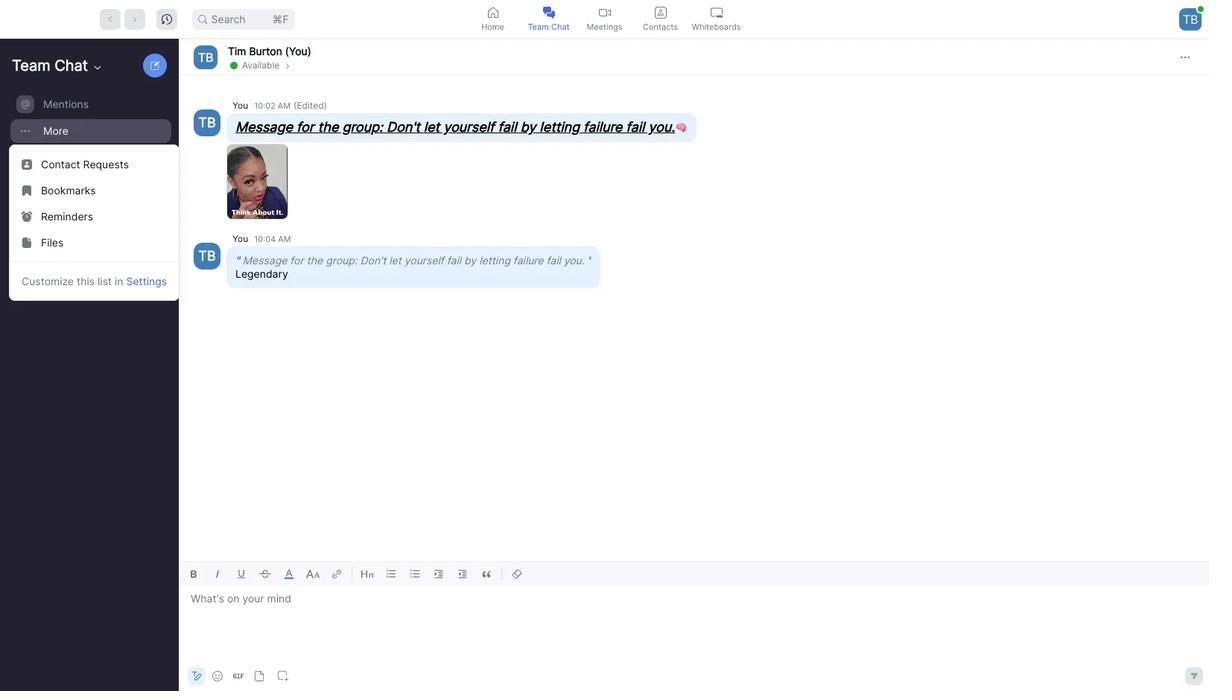 Task type: locate. For each thing, give the bounding box(es) containing it.
contact
[[41, 158, 80, 171]]

this
[[77, 275, 95, 288]]

profile contact image
[[22, 159, 32, 170]]

bookmark image
[[22, 185, 32, 196]]

files
[[41, 236, 64, 249]]

in
[[115, 275, 123, 288]]

bookmarks
[[41, 184, 96, 197]]

menu
[[9, 145, 180, 301]]

file image
[[22, 237, 32, 248], [22, 237, 32, 248]]

menu item containing customize this list in
[[10, 268, 179, 294]]

bookmark image
[[22, 185, 32, 196]]

alarm off image
[[22, 211, 32, 222], [22, 211, 32, 222]]

menu item
[[10, 268, 179, 294]]

settings
[[126, 275, 167, 288]]



Task type: vqa. For each thing, say whether or not it's contained in the screenshot.
Online image
no



Task type: describe. For each thing, give the bounding box(es) containing it.
menu containing contact requests
[[9, 145, 180, 301]]

reminders
[[41, 210, 93, 223]]

contact requests
[[41, 158, 129, 171]]

list
[[98, 275, 112, 288]]

requests
[[83, 158, 129, 171]]

customize this list in settings
[[22, 275, 167, 288]]

profile contact image
[[22, 159, 32, 170]]

customize
[[22, 275, 74, 288]]



